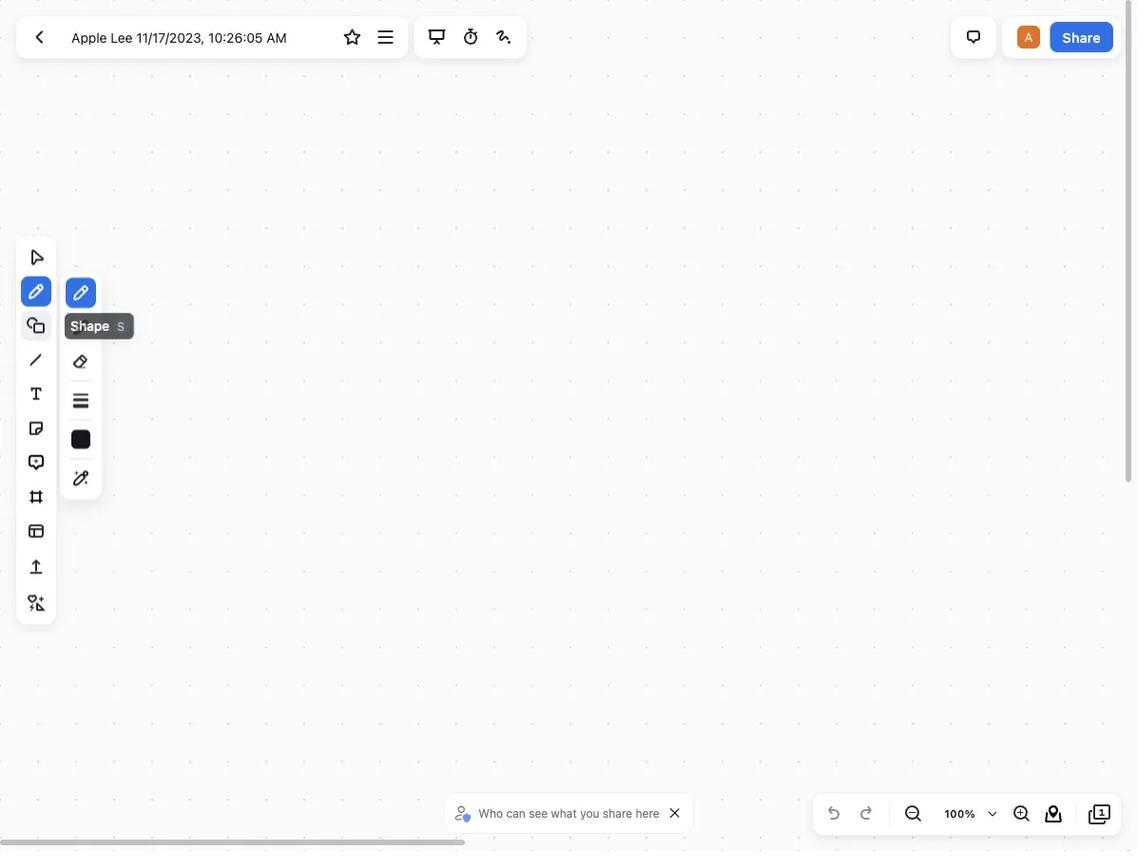 Task type: describe. For each thing, give the bounding box(es) containing it.
share
[[603, 806, 633, 820]]

timer image
[[459, 26, 482, 48]]

%
[[965, 808, 976, 820]]

share button
[[1050, 22, 1114, 52]]

zoom out image
[[901, 803, 924, 825]]

see
[[529, 806, 548, 820]]

line thickness image
[[69, 389, 92, 412]]

mini map image
[[1042, 803, 1065, 825]]

what
[[551, 806, 577, 820]]

can
[[506, 806, 526, 820]]

color menu item
[[71, 430, 90, 449]]

zoom in image
[[1010, 803, 1033, 825]]

dashboard image
[[28, 26, 50, 48]]

laser image
[[493, 26, 515, 48]]

Document name text field
[[57, 22, 334, 52]]

pages image
[[1089, 803, 1112, 825]]

smart drawing image
[[69, 467, 92, 490]]



Task type: locate. For each thing, give the bounding box(es) containing it.
who can see what you share here
[[479, 806, 660, 820]]

tooltip
[[59, 271, 103, 500]]

more options image
[[374, 26, 397, 48]]

here
[[636, 806, 660, 820]]

100
[[945, 808, 965, 820]]

you
[[580, 806, 600, 820]]

pen image
[[69, 281, 92, 304]]

highlighter image
[[69, 316, 92, 339]]

who
[[479, 806, 503, 820]]

comment panel image
[[962, 26, 985, 48]]

templates image
[[25, 520, 48, 543]]

share
[[1063, 29, 1101, 45]]

more tools image
[[25, 592, 48, 615]]

upload pdfs and images image
[[25, 556, 48, 579]]

100 %
[[945, 808, 976, 820]]

who can see what you share here button
[[452, 799, 664, 827]]

star this whiteboard image
[[341, 26, 364, 48]]

present image
[[426, 26, 448, 48]]



Task type: vqa. For each thing, say whether or not it's contained in the screenshot.
Document name text box on the top of the page
yes



